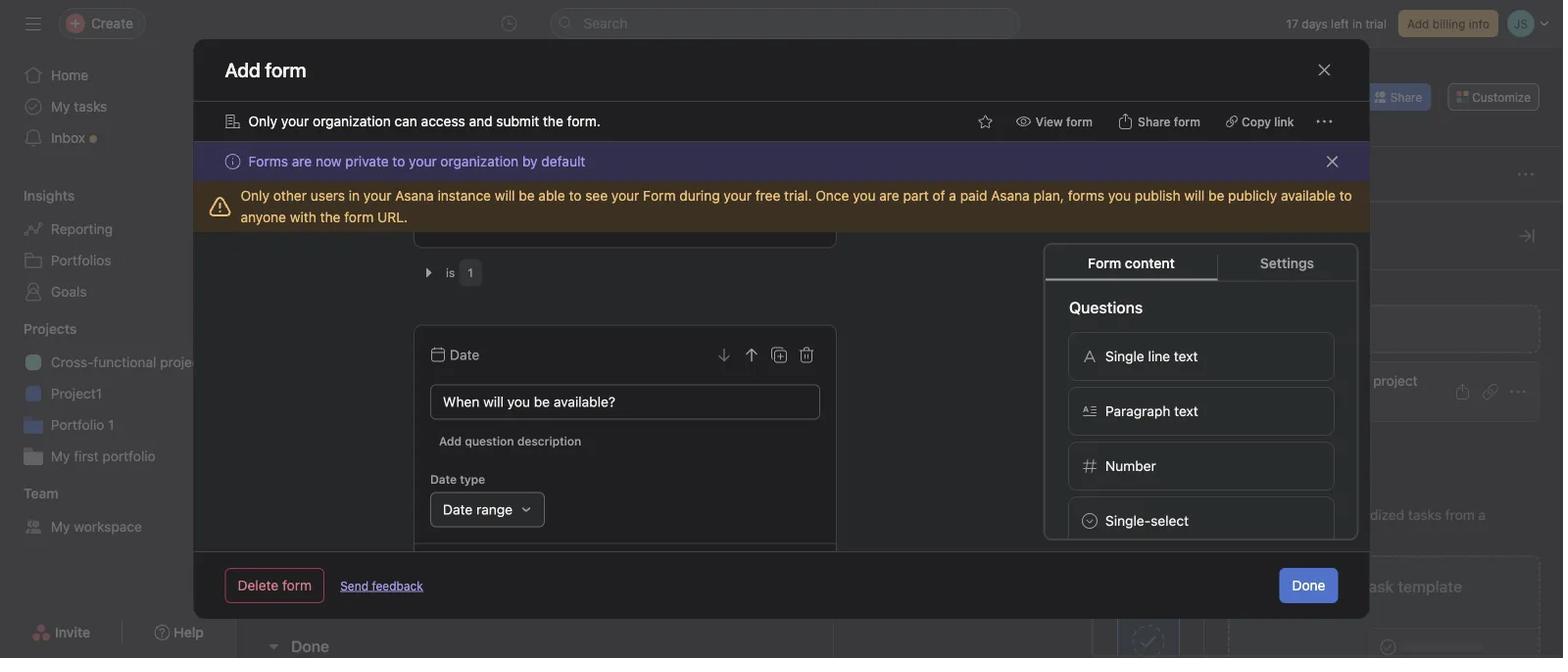 Task type: vqa. For each thing, say whether or not it's contained in the screenshot.
Completed icon for 2️⃣ Second: Find the layout that's right for you
no



Task type: locate. For each thing, give the bounding box(es) containing it.
— text field up job field for share timeline with teammates "cell" in the bottom right of the page
[[1418, 385, 1533, 420]]

0 vertical spatial only
[[249, 113, 277, 129]]

0 vertical spatial share
[[1391, 90, 1423, 104]]

task name
[[264, 214, 323, 227]]

form content
[[1088, 255, 1175, 271]]

doing
[[291, 547, 334, 565]]

1 horizontal spatial functional
[[1307, 373, 1370, 389]]

Draft project brief text field
[[310, 393, 433, 412]]

add task… row
[[236, 580, 1564, 618]]

in right users in the left of the page
[[349, 188, 360, 204]]

are inside only other users in your asana instance will be able to see your form during your free trial.  once you are part of a paid asana plan, forms you publish will be publicly available to anyone with the form url.
[[880, 188, 900, 204]]

0 horizontal spatial form
[[643, 188, 676, 204]]

only down list image
[[249, 113, 277, 129]]

1 asana from the left
[[395, 188, 434, 204]]

default
[[542, 153, 586, 170]]

close image
[[1325, 154, 1341, 170]]

number
[[1105, 458, 1156, 474]]

1 vertical spatial functional
[[1307, 373, 1370, 389]]

messages link
[[929, 121, 1010, 142]]

delete form
[[238, 578, 312, 594]]

my inside global element
[[51, 99, 70, 115]]

0 vertical spatial the
[[543, 113, 564, 129]]

project up project1 link
[[160, 354, 205, 371]]

forms are now private to your organization by default
[[249, 153, 586, 170]]

cross- up project1
[[51, 354, 93, 371]]

task left template
[[1363, 578, 1394, 597]]

form left copy at the right of page
[[1174, 115, 1201, 128]]

priority
[[1075, 214, 1115, 227]]

available
[[1281, 188, 1336, 204]]

plan for cross-functional project plan link
[[208, 354, 235, 371]]

task
[[310, 168, 333, 181], [1363, 578, 1394, 597]]

1 horizontal spatial you
[[1109, 188, 1131, 204]]

the left form.
[[543, 113, 564, 129]]

be up status
[[1209, 188, 1225, 204]]

1 vertical spatial js
[[847, 396, 861, 409]]

— text field inside js row
[[1418, 385, 1533, 420]]

0 horizontal spatial cross-
[[51, 354, 93, 371]]

0 vertical spatial done button
[[1280, 569, 1339, 604]]

js for draft project brief cell
[[847, 396, 861, 409]]

2 will from the left
[[1185, 188, 1205, 204]]

your right see
[[612, 188, 640, 204]]

a right of
[[949, 188, 957, 204]]

1 vertical spatial plan
[[1265, 395, 1291, 411]]

date range
[[443, 502, 512, 519]]

1 horizontal spatial be
[[1209, 188, 1225, 204]]

tasks inside global element
[[74, 99, 107, 115]]

overview
[[279, 123, 340, 139]]

to
[[393, 153, 405, 170], [569, 188, 582, 204], [1340, 188, 1353, 204]]

plan for cross-functional project plan 'button'
[[1265, 395, 1291, 411]]

customize button
[[1448, 83, 1540, 111]]

— text field down the share form image
[[1418, 421, 1533, 455]]

share inside add form "dialog"
[[1138, 115, 1171, 128]]

0 vertical spatial js button
[[1276, 85, 1300, 109]]

0 horizontal spatial will
[[495, 188, 515, 204]]

cross-functional project plan up project1 link
[[51, 354, 235, 371]]

2 my from the top
[[51, 449, 70, 465]]

project
[[160, 354, 205, 371], [1374, 373, 1418, 389]]

add left send
[[315, 591, 340, 607]]

share down add billing info
[[1391, 90, 1423, 104]]

add down settings at the right top of the page
[[1266, 321, 1291, 337]]

0 horizontal spatial done button
[[291, 629, 329, 659]]

will up status
[[1185, 188, 1205, 204]]

to left see
[[569, 188, 582, 204]]

0 vertical spatial a
[[949, 188, 957, 204]]

form down the doing at the left of the page
[[282, 578, 312, 594]]

1 horizontal spatial will
[[1185, 188, 1205, 204]]

my for my workspace
[[51, 519, 70, 535]]

1 vertical spatial are
[[880, 188, 900, 204]]

1 horizontal spatial customize
[[1473, 90, 1531, 104]]

to down 'list'
[[393, 153, 405, 170]]

due date
[[959, 214, 1009, 227]]

a inside quickly create standardized tasks from a template.
[[1479, 507, 1486, 523]]

1 vertical spatial forms
[[1228, 278, 1274, 297]]

1 horizontal spatial the
[[543, 113, 564, 129]]

— text field
[[1418, 385, 1533, 420], [1418, 421, 1533, 455]]

copy form link image
[[1483, 384, 1499, 400]]

plan inside cross-functional project plan link
[[208, 354, 235, 371]]

1 text from the top
[[1174, 348, 1198, 364]]

of
[[933, 188, 946, 204]]

done down create
[[1293, 578, 1326, 594]]

project1 link
[[12, 378, 224, 410]]

1 horizontal spatial asana
[[991, 188, 1030, 204]]

add inside button
[[315, 591, 340, 607]]

add up date type
[[439, 435, 461, 449]]

0 vertical spatial — text field
[[1418, 385, 1533, 420]]

date for date range
[[443, 502, 472, 519]]

create
[[1279, 507, 1319, 523]]

select
[[1151, 513, 1189, 529]]

a inside only other users in your asana instance will be able to see your form during your free trial.  once you are part of a paid asana plan, forms you publish will be publicly available to anyone with the form url.
[[949, 188, 957, 204]]

single-
[[1105, 513, 1151, 529]]

js button for the schedule kickoff meeting 'cell'
[[842, 426, 946, 449]]

0 vertical spatial tasks
[[74, 99, 107, 115]]

add task… button
[[315, 589, 381, 610]]

0 vertical spatial functional
[[93, 354, 156, 371]]

1 horizontal spatial done
[[1293, 578, 1326, 594]]

1 horizontal spatial forms
[[1228, 278, 1274, 297]]

1 inside button
[[488, 431, 493, 445]]

access
[[421, 113, 465, 129]]

in for users
[[349, 188, 360, 204]]

0 vertical spatial cross-
[[51, 354, 93, 371]]

0 horizontal spatial are
[[292, 153, 312, 170]]

my inside the teams element
[[51, 519, 70, 535]]

2 vertical spatial js button
[[842, 426, 946, 449]]

link
[[1275, 115, 1295, 128]]

functional inside cross-functional project plan link
[[93, 354, 156, 371]]

search
[[584, 15, 628, 31]]

add for add billing info
[[1408, 17, 1430, 30]]

my for my first portfolio
[[51, 449, 70, 465]]

1 vertical spatial date
[[430, 474, 456, 487]]

done button right collapse task list for this section image
[[291, 629, 329, 659]]

cross-functional project plan inside 'button'
[[1265, 373, 1418, 411]]

1 horizontal spatial cross-functional project plan
[[1265, 373, 1418, 411]]

share for share
[[1391, 90, 1423, 104]]

project for cross-functional project plan link
[[160, 354, 205, 371]]

my up inbox
[[51, 99, 70, 115]]

4 fields
[[1128, 295, 1170, 309]]

add form
[[225, 58, 307, 81]]

in right left
[[1353, 17, 1363, 30]]

form for add form
[[1295, 321, 1324, 337]]

2 vertical spatial js
[[847, 431, 861, 445]]

1 — text field from the top
[[1418, 385, 1533, 420]]

able
[[539, 188, 565, 204]]

text
[[1174, 348, 1198, 364], [1174, 403, 1198, 419]]

done right collapse task list for this section image
[[291, 638, 329, 656]]

portfolio 1
[[51, 417, 114, 433]]

share timeline with teammates cell
[[236, 455, 834, 491]]

share form image
[[1456, 384, 1471, 400]]

0 vertical spatial organization
[[313, 113, 391, 129]]

task up users in the left of the page
[[310, 168, 333, 181]]

0 vertical spatial project
[[160, 354, 205, 371]]

1 horizontal spatial in
[[1353, 17, 1363, 30]]

1 vertical spatial my
[[51, 449, 70, 465]]

cross- for cross-functional project plan 'button'
[[1265, 373, 1307, 389]]

publicly
[[1228, 188, 1278, 204]]

1 vertical spatial the
[[320, 209, 341, 225]]

add inside "dialog"
[[439, 435, 461, 449]]

add inside 'button'
[[1330, 578, 1359, 597]]

0 vertical spatial are
[[292, 153, 312, 170]]

question
[[465, 435, 514, 449]]

0 vertical spatial done
[[1293, 578, 1326, 594]]

asana up url.
[[395, 188, 434, 204]]

add for add task
[[284, 168, 306, 181]]

tasks left from
[[1409, 507, 1442, 523]]

job field for share timeline with teammates cell
[[1417, 455, 1534, 491]]

global element
[[0, 48, 235, 166]]

your
[[281, 113, 309, 129], [409, 153, 437, 170], [364, 188, 392, 204], [612, 188, 640, 204], [724, 188, 752, 204]]

1 vertical spatial customize
[[1228, 224, 1322, 248]]

remove field image
[[798, 348, 814, 364]]

0 horizontal spatial functional
[[93, 354, 156, 371]]

functional inside cross-functional project plan
[[1307, 373, 1370, 389]]

my workspace link
[[12, 512, 224, 543]]

cross- inside cross-functional project plan
[[1265, 373, 1307, 389]]

1 vertical spatial form
[[1088, 255, 1122, 271]]

add down quickly create standardized tasks from a template.
[[1330, 578, 1359, 597]]

project down add form button
[[1374, 373, 1418, 389]]

cross-functional project plan inside projects element
[[51, 354, 235, 371]]

1 vertical spatial only
[[241, 188, 270, 204]]

0 vertical spatial text
[[1174, 348, 1198, 364]]

0 vertical spatial date
[[449, 348, 479, 364]]

asana up date
[[991, 188, 1030, 204]]

form inside only other users in your asana instance will be able to see your form during your free trial.  once you are part of a paid asana plan, forms you publish will be publicly available to anyone with the form url.
[[344, 209, 374, 225]]

cross- inside projects element
[[51, 354, 93, 371]]

done button down template.
[[1280, 569, 1339, 604]]

1 vertical spatial done
[[291, 638, 329, 656]]

copy link button
[[1218, 108, 1303, 135]]

plan inside cross-functional project plan
[[1265, 395, 1291, 411]]

0 horizontal spatial project
[[160, 354, 205, 371]]

1 horizontal spatial form
[[1088, 255, 1122, 271]]

1 my from the top
[[51, 99, 70, 115]]

1 vertical spatial js button
[[842, 391, 946, 414]]

line
[[1148, 348, 1170, 364]]

add up other
[[284, 168, 306, 181]]

organization down board link
[[441, 153, 519, 170]]

single
[[1105, 348, 1144, 364]]

a right from
[[1479, 507, 1486, 523]]

tasks
[[74, 99, 107, 115], [1409, 507, 1442, 523]]

the down users in the left of the page
[[320, 209, 341, 225]]

list link
[[364, 121, 403, 142]]

will right instance
[[495, 188, 515, 204]]

are left now
[[292, 153, 312, 170]]

0 vertical spatial task
[[310, 168, 333, 181]]

more actions image
[[1317, 114, 1333, 129]]

move this field up image
[[744, 348, 759, 364]]

form down priority
[[1088, 255, 1122, 271]]

1 for 1 dropdown button
[[467, 267, 473, 280]]

1 horizontal spatial plan
[[1265, 395, 1291, 411]]

date for date
[[449, 348, 479, 364]]

task inside add task template 'button'
[[1363, 578, 1394, 597]]

1 vertical spatial done button
[[291, 629, 329, 659]]

send feedback link
[[340, 577, 423, 595]]

only up anyone at the top of page
[[241, 188, 270, 204]]

0 horizontal spatial in
[[349, 188, 360, 204]]

share up the publish
[[1138, 115, 1171, 128]]

2 vertical spatial date
[[443, 502, 472, 519]]

None text field
[[319, 66, 585, 101]]

0 horizontal spatial be
[[519, 188, 535, 204]]

1 button
[[459, 260, 482, 287]]

2 vertical spatial my
[[51, 519, 70, 535]]

1 you from the left
[[853, 188, 876, 204]]

date down date type
[[443, 502, 472, 519]]

workspace
[[74, 519, 142, 535]]

add for add task…
[[315, 591, 340, 607]]

form left url.
[[344, 209, 374, 225]]

1
[[467, 267, 473, 280], [108, 417, 114, 433], [488, 431, 493, 445]]

1 vertical spatial project
[[1374, 373, 1418, 389]]

0 vertical spatial my
[[51, 99, 70, 115]]

project inside cross-functional project plan
[[1374, 373, 1418, 389]]

1 horizontal spatial 1
[[467, 267, 473, 280]]

2 horizontal spatial 1
[[488, 431, 493, 445]]

1 vertical spatial a
[[1479, 507, 1486, 523]]

1 horizontal spatial organization
[[441, 153, 519, 170]]

project for cross-functional project plan 'button'
[[1374, 373, 1418, 389]]

only for only other users in your asana instance will be able to see your form during your free trial.  once you are part of a paid asana plan, forms you publish will be publicly available to anyone with the form url.
[[241, 188, 270, 204]]

1 horizontal spatial project
[[1374, 373, 1418, 389]]

your down list image
[[281, 113, 309, 129]]

0 horizontal spatial 1
[[108, 417, 114, 433]]

0 horizontal spatial organization
[[313, 113, 391, 129]]

you up assignee
[[853, 188, 876, 204]]

task inside add task button
[[310, 168, 333, 181]]

customize up settings at the right top of the page
[[1228, 224, 1322, 248]]

form for delete form
[[282, 578, 312, 594]]

range
[[476, 502, 512, 519]]

1 vertical spatial task
[[1363, 578, 1394, 597]]

1 vertical spatial text
[[1174, 403, 1198, 419]]

share form button
[[1110, 108, 1210, 135]]

forms inside add form "dialog"
[[249, 153, 288, 170]]

only inside only other users in your asana instance will be able to see your form during your free trial.  once you are part of a paid asana plan, forms you publish will be publicly available to anyone with the form url.
[[241, 188, 270, 204]]

delete
[[238, 578, 279, 594]]

are left part
[[880, 188, 900, 204]]

date
[[449, 348, 479, 364], [430, 474, 456, 487], [443, 502, 472, 519]]

1 vertical spatial cross-
[[1265, 373, 1307, 389]]

you right forms
[[1109, 188, 1131, 204]]

functional up project1 link
[[93, 354, 156, 371]]

row
[[236, 202, 1564, 238], [260, 237, 1564, 239], [236, 293, 1564, 330], [236, 420, 1564, 456], [236, 455, 1564, 491], [236, 490, 1564, 526]]

paragraph text
[[1105, 403, 1198, 419]]

1 vertical spatial share
[[1138, 115, 1171, 128]]

is
[[446, 267, 455, 280]]

in for left
[[1353, 17, 1363, 30]]

0 horizontal spatial task
[[310, 168, 333, 181]]

users
[[311, 188, 345, 204]]

cross- down add form
[[1265, 373, 1307, 389]]

0 horizontal spatial customize
[[1228, 224, 1322, 248]]

date type
[[430, 474, 485, 487]]

functional for cross-functional project plan 'button'
[[1307, 373, 1370, 389]]

text right line
[[1174, 348, 1198, 364]]

date inside dropdown button
[[443, 502, 472, 519]]

done
[[1293, 578, 1326, 594], [291, 638, 329, 656]]

date left the type
[[430, 474, 456, 487]]

1 horizontal spatial share
[[1391, 90, 1423, 104]]

projects
[[24, 321, 77, 337]]

form left during
[[643, 188, 676, 204]]

cross-functional project plan down add form button
[[1265, 373, 1418, 411]]

add form
[[1266, 321, 1324, 337]]

1 vertical spatial 4
[[1130, 391, 1137, 405]]

1 vertical spatial in
[[349, 188, 360, 204]]

1 inside dropdown button
[[467, 267, 473, 280]]

4 left rules at right
[[1130, 391, 1137, 405]]

add form dialog
[[194, 0, 1370, 659]]

form right view
[[1067, 115, 1093, 128]]

reporting link
[[12, 214, 224, 245]]

tasks down home
[[74, 99, 107, 115]]

1 horizontal spatial are
[[880, 188, 900, 204]]

category
[[1309, 214, 1360, 227]]

date down 1 dropdown button
[[449, 348, 479, 364]]

0 vertical spatial js
[[1281, 90, 1295, 104]]

cross-functional project plan for cross-functional project plan 'button'
[[1265, 373, 1418, 411]]

functional down add form
[[1307, 373, 1370, 389]]

search list box
[[550, 8, 1021, 39]]

0 vertical spatial cross-functional project plan
[[51, 354, 235, 371]]

copy
[[1242, 115, 1271, 128]]

organization
[[313, 113, 391, 129], [441, 153, 519, 170]]

status
[[1192, 214, 1228, 227]]

0 horizontal spatial you
[[853, 188, 876, 204]]

my for my tasks
[[51, 99, 70, 115]]

js row
[[236, 384, 1564, 421]]

are
[[292, 153, 312, 170], [880, 188, 900, 204]]

4 left fields
[[1128, 295, 1136, 309]]

in inside only other users in your asana instance will be able to see your form during your free trial.  once you are part of a paid asana plan, forms you publish will be publicly available to anyone with the form url.
[[349, 188, 360, 204]]

template.
[[1228, 529, 1288, 545]]

1 will from the left
[[495, 188, 515, 204]]

1 horizontal spatial task
[[1363, 578, 1394, 597]]

js for the schedule kickoff meeting 'cell'
[[847, 431, 861, 445]]

0 horizontal spatial a
[[949, 188, 957, 204]]

1 horizontal spatial to
[[569, 188, 582, 204]]

to up category
[[1340, 188, 1353, 204]]

forms down settings at the right top of the page
[[1228, 278, 1274, 297]]

0 horizontal spatial forms
[[249, 153, 288, 170]]

date
[[984, 214, 1009, 227]]

move this field down image
[[716, 348, 732, 364]]

1 vertical spatial cross-functional project plan
[[1265, 373, 1418, 411]]

be left able
[[519, 188, 535, 204]]

1 vertical spatial tasks
[[1409, 507, 1442, 523]]

1 horizontal spatial a
[[1479, 507, 1486, 523]]

add left billing
[[1408, 17, 1430, 30]]

date for date type
[[430, 474, 456, 487]]

add task
[[284, 168, 333, 181]]

view form button
[[1007, 108, 1102, 135]]

form down settings at the right top of the page
[[1295, 321, 1324, 337]]

with
[[290, 209, 316, 225]]

cross-functional project plan
[[51, 354, 235, 371], [1265, 373, 1418, 411]]

2 horizontal spatial to
[[1340, 188, 1353, 204]]

add question description
[[439, 435, 581, 449]]

my inside projects element
[[51, 449, 70, 465]]

my down team
[[51, 519, 70, 535]]

0 horizontal spatial share
[[1138, 115, 1171, 128]]

0 horizontal spatial cross-functional project plan
[[51, 354, 235, 371]]

0 horizontal spatial plan
[[208, 354, 235, 371]]

my first portfolio
[[51, 449, 156, 465]]

organization up private
[[313, 113, 391, 129]]

other
[[273, 188, 307, 204]]

left
[[1331, 17, 1350, 30]]

my left first
[[51, 449, 70, 465]]

customize down info
[[1473, 90, 1531, 104]]

functional
[[93, 354, 156, 371], [1307, 373, 1370, 389]]

close this dialog image
[[1317, 62, 1333, 78]]

text right rules at right
[[1174, 403, 1198, 419]]

0 vertical spatial forms
[[249, 153, 288, 170]]

4 for 4 fields
[[1128, 295, 1136, 309]]

1 horizontal spatial cross-
[[1265, 373, 1307, 389]]

0 horizontal spatial asana
[[395, 188, 434, 204]]

insights
[[24, 188, 75, 204]]

1 vertical spatial — text field
[[1418, 421, 1533, 455]]

2 asana from the left
[[991, 188, 1030, 204]]

0 vertical spatial 4
[[1128, 295, 1136, 309]]

row containing task name
[[236, 202, 1564, 238]]

0 vertical spatial in
[[1353, 17, 1363, 30]]

2 — text field from the top
[[1418, 421, 1533, 455]]

collapse task list for this section image
[[266, 548, 281, 564]]

1 horizontal spatial tasks
[[1409, 507, 1442, 523]]

forms up other
[[249, 153, 288, 170]]

close details image
[[1520, 228, 1535, 244]]

by
[[522, 153, 538, 170]]

3 my from the top
[[51, 519, 70, 535]]



Task type: describe. For each thing, give the bounding box(es) containing it.
view form
[[1036, 115, 1093, 128]]

— text field for draft project brief cell
[[1418, 385, 1533, 420]]

share button
[[1366, 83, 1432, 111]]

add task template
[[1330, 578, 1463, 597]]

timeline link
[[527, 121, 598, 142]]

plan,
[[1034, 188, 1065, 204]]

questions
[[1069, 298, 1143, 317]]

teams element
[[0, 476, 235, 547]]

cross- for cross-functional project plan link
[[51, 354, 93, 371]]

expand form field branch image
[[420, 266, 436, 281]]

reporting
[[51, 221, 113, 237]]

add for add form
[[1266, 321, 1291, 337]]

tasks inside quickly create standardized tasks from a template.
[[1409, 507, 1442, 523]]

17 days left in trial
[[1287, 17, 1387, 30]]

cross-functional project plan link
[[12, 347, 235, 378]]

add to starred image
[[978, 114, 994, 129]]

home
[[51, 67, 88, 83]]

form for view form
[[1067, 115, 1093, 128]]

my first portfolio link
[[12, 441, 224, 473]]

forms
[[1068, 188, 1105, 204]]

task templates
[[1228, 478, 1338, 497]]

schedule kickoff meeting cell
[[236, 420, 834, 456]]

description
[[517, 435, 581, 449]]

projects button
[[0, 320, 77, 339]]

— text field for the schedule kickoff meeting 'cell'
[[1418, 421, 1533, 455]]

2 you from the left
[[1109, 188, 1131, 204]]

17
[[1287, 17, 1299, 30]]

projects element
[[0, 312, 235, 476]]

home link
[[12, 60, 224, 91]]

header to do tree grid
[[236, 384, 1564, 526]]

first
[[74, 449, 99, 465]]

task for add task
[[310, 168, 333, 181]]

quickly
[[1228, 507, 1275, 523]]

1 horizontal spatial done button
[[1280, 569, 1339, 604]]

paragraph
[[1105, 403, 1170, 419]]

cross-functional project plan for cross-functional project plan link
[[51, 354, 235, 371]]

goals link
[[12, 276, 224, 308]]

row containing 1
[[236, 420, 1564, 456]]

inbox
[[51, 130, 85, 146]]

apps
[[1135, 487, 1163, 501]]

the inside only other users in your asana instance will be able to see your form during your free trial.  once you are part of a paid asana plan, forms you publish will be publicly available to anyone with the form url.
[[320, 209, 341, 225]]

during
[[680, 188, 720, 204]]

add for add question description
[[439, 435, 461, 449]]

form for share form
[[1174, 115, 1201, 128]]

name
[[292, 214, 323, 227]]

your left free
[[724, 188, 752, 204]]

my workspace
[[51, 519, 142, 535]]

collapse task list for this section image
[[266, 639, 281, 655]]

team
[[24, 486, 58, 502]]

trial
[[1366, 17, 1387, 30]]

done inside add form "dialog"
[[1293, 578, 1326, 594]]

js button for draft project brief cell
[[842, 391, 946, 414]]

0 horizontal spatial done
[[291, 638, 329, 656]]

my tasks link
[[12, 91, 224, 123]]

2 be from the left
[[1209, 188, 1225, 204]]

duplicate this question image
[[771, 348, 787, 364]]

add question description button
[[430, 428, 590, 456]]

delete form button
[[225, 569, 325, 604]]

Question name text field
[[430, 385, 820, 421]]

type
[[460, 474, 485, 487]]

private
[[345, 153, 389, 170]]

share for share form
[[1138, 115, 1171, 128]]

hide sidebar image
[[25, 16, 41, 31]]

add for add task template
[[1330, 578, 1359, 597]]

portfolio
[[102, 449, 156, 465]]

Schedule kickoff meeting text field
[[310, 428, 480, 448]]

list
[[379, 123, 403, 139]]

insights button
[[0, 186, 75, 206]]

functional for cross-functional project plan link
[[93, 354, 156, 371]]

4 for 4 rules
[[1130, 391, 1137, 405]]

trial.
[[784, 188, 812, 204]]

files
[[1049, 123, 1079, 139]]

insights element
[[0, 178, 235, 312]]

add task button
[[260, 161, 342, 188]]

fields
[[1139, 295, 1170, 309]]

files link
[[1034, 121, 1079, 142]]

anyone
[[241, 209, 286, 225]]

add billing info
[[1408, 17, 1490, 30]]

publish
[[1135, 188, 1181, 204]]

see
[[585, 188, 608, 204]]

date range button
[[430, 493, 545, 528]]

send
[[340, 579, 369, 593]]

add form button
[[1228, 305, 1541, 354]]

copy link
[[1242, 115, 1295, 128]]

billing
[[1433, 17, 1466, 30]]

customize inside dropdown button
[[1473, 90, 1531, 104]]

can
[[395, 113, 418, 129]]

portfolios
[[51, 252, 111, 269]]

feedback
[[372, 579, 423, 593]]

draft project brief cell
[[236, 384, 834, 421]]

portfolio
[[51, 417, 104, 433]]

my tasks
[[51, 99, 107, 115]]

1 button
[[484, 428, 513, 448]]

task
[[264, 214, 289, 227]]

list image
[[272, 72, 295, 95]]

portfolio 1 link
[[12, 410, 224, 441]]

forms for forms are now private to your organization by default
[[249, 153, 288, 170]]

goals
[[51, 284, 87, 300]]

1 inside projects element
[[108, 417, 114, 433]]

from
[[1446, 507, 1475, 523]]

1 vertical spatial organization
[[441, 153, 519, 170]]

messages
[[945, 123, 1010, 139]]

1 for 1 button
[[488, 431, 493, 445]]

single line text
[[1105, 348, 1198, 364]]

Share timeline with teammates text field
[[310, 463, 514, 483]]

task for add task template
[[1363, 578, 1394, 597]]

board
[[465, 123, 504, 139]]

info
[[1469, 17, 1490, 30]]

1 be from the left
[[519, 188, 535, 204]]

your up url.
[[364, 188, 392, 204]]

instance
[[438, 188, 491, 204]]

settings
[[1261, 255, 1315, 271]]

view
[[1036, 115, 1063, 128]]

form inside only other users in your asana instance will be able to see your form during your free trial.  once you are part of a paid asana plan, forms you publish will be publicly available to anyone with the form url.
[[643, 188, 676, 204]]

only for only your organization can access and submit the form.
[[249, 113, 277, 129]]

due
[[959, 214, 981, 227]]

2 text from the top
[[1174, 403, 1198, 419]]

forms for forms
[[1228, 278, 1274, 297]]

overview link
[[264, 121, 340, 142]]

0 horizontal spatial to
[[393, 153, 405, 170]]

paid
[[960, 188, 988, 204]]

submit
[[496, 113, 539, 129]]

and
[[469, 113, 493, 129]]

standardized
[[1323, 507, 1405, 523]]

your down 'only your organization can access and submit the form.'
[[409, 153, 437, 170]]



